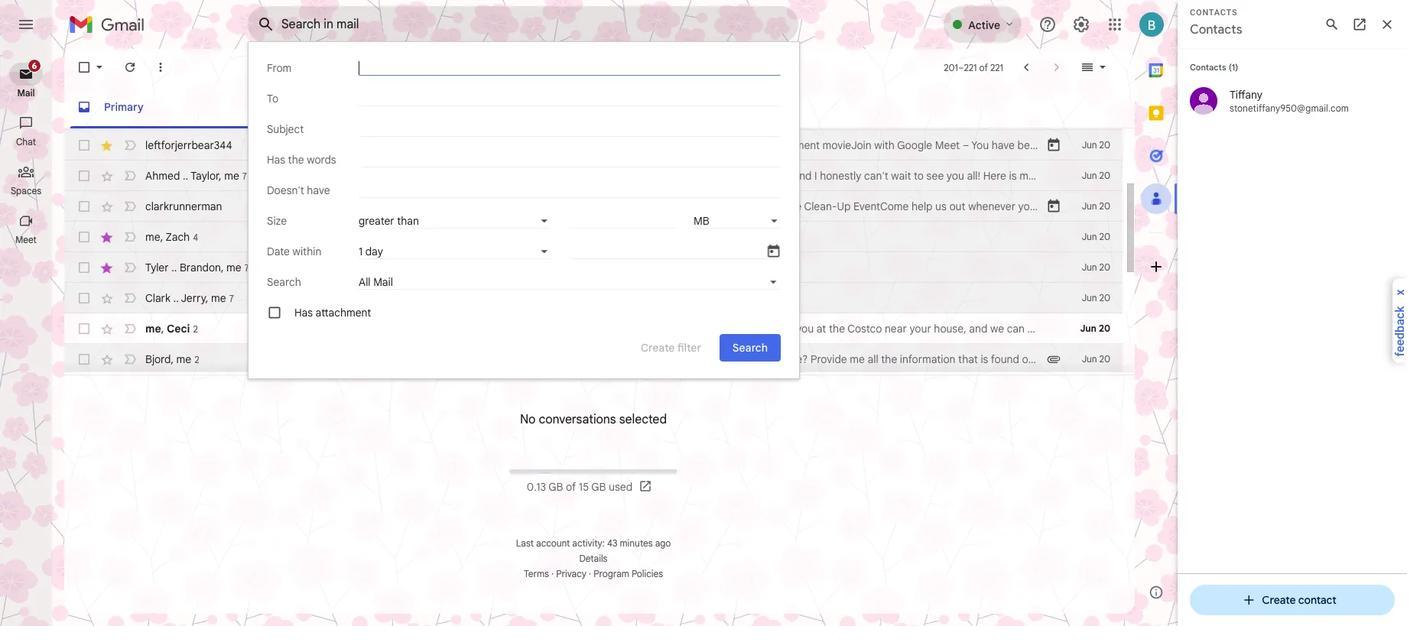 Task type: vqa. For each thing, say whether or not it's contained in the screenshot.
second row from the top of the No conversations selected main content
yes



Task type: describe. For each thing, give the bounding box(es) containing it.
zach
[[166, 230, 190, 244]]

clark .. jerry , me 7
[[145, 291, 234, 305]]

house,
[[934, 322, 967, 336]]

eu: smartphones must have user-replaceable batteries by 2027
[[298, 261, 613, 275]]

the right at
[[829, 322, 845, 336]]

ship
[[704, 353, 724, 366]]

Has the words text field
[[361, 152, 781, 168]]

row containing tyler
[[64, 252, 1123, 283]]

newer image
[[1019, 60, 1034, 75]]

2 can from the left
[[1007, 322, 1025, 336]]

to right wanted
[[548, 322, 558, 336]]

1 day
[[359, 245, 383, 259]]

side panel section
[[1135, 49, 1178, 614]]

the up attachment
[[344, 291, 360, 305]]

to right it
[[736, 353, 746, 366]]

meet heading
[[0, 234, 52, 246]]

date within
[[267, 245, 322, 259]]

desk.
[[582, 353, 608, 366]]

search in mail image
[[252, 11, 280, 38]]

11946
[[1303, 169, 1329, 183]]

2 hampton from the left
[[1211, 169, 1255, 183]]

last account activity: 43 minutes ago details terms · privacy · program policies
[[516, 538, 671, 580]]

eu: smartphones must have user-replaceable batteries by 2027 link
[[298, 260, 1039, 275]]

1 row from the top
[[64, 99, 1123, 130]]

hear
[[696, 169, 718, 183]]

7 for taylor
[[242, 170, 247, 182]]

greater
[[359, 214, 394, 228]]

me left zach
[[145, 230, 160, 244]]

list of projects link
[[298, 230, 1039, 245]]

follow link to manage storage image
[[639, 480, 654, 495]]

social
[[491, 100, 522, 114]]

there.
[[1069, 322, 1097, 336]]

the left potluck
[[613, 322, 629, 336]]

you inside hey bjord, looks like your notebook is on your desk. do you want me to ship it to your house? provide me all the information that is found on this page. link
[[627, 353, 645, 366]]

jun for brandon
[[1082, 262, 1097, 273]]

i right saturday?
[[743, 322, 746, 336]]

, up clark .. jerry , me 7
[[221, 260, 224, 274]]

cleaning the office
[[298, 291, 392, 305]]

carpool
[[561, 322, 598, 336]]

cleaning
[[298, 291, 341, 305]]

to left see on the top right of page
[[914, 169, 924, 183]]

0 vertical spatial and
[[794, 169, 812, 183]]

20 for zach
[[1100, 231, 1111, 243]]

have inside no conversations selected main content
[[1355, 169, 1378, 183]]

From text field
[[359, 60, 781, 76]]

i left was
[[399, 322, 402, 336]]

all
[[359, 275, 371, 289]]

hey for hey ceci, i was wondering if you wanted to carpool to the potluck this saturday? i can meet you at the costco near your house, and we can go from there. how does that sound? - brad
[[350, 322, 369, 336]]

2 for ceci
[[193, 323, 198, 335]]

2 221 from the left
[[991, 62, 1004, 73]]

7 for brandon
[[245, 262, 249, 273]]

at
[[817, 322, 827, 336]]

can't
[[865, 169, 889, 183]]

house?
[[773, 353, 808, 366]]

was
[[404, 322, 423, 336]]

tab list inside no conversations selected main content
[[64, 86, 1135, 129]]

i left will
[[1332, 169, 1334, 183]]

ahmed .. taylor , me 7
[[145, 169, 247, 182]]

20 for brandon
[[1100, 262, 1111, 273]]

1 day option
[[359, 245, 537, 259]]

2 on from the left
[[1022, 353, 1035, 366]]

you left at
[[797, 322, 814, 336]]

address:
[[1063, 169, 1105, 183]]

jun 20 inside clarkrunnerman row
[[1082, 200, 1111, 212]]

row containing clark
[[64, 283, 1123, 314]]

activity:
[[573, 538, 605, 549]]

navigation containing mail
[[0, 49, 54, 627]]

details
[[580, 553, 608, 565]]

20 for taylor
[[1100, 170, 1111, 181]]

refresh image
[[122, 60, 138, 75]]

office
[[362, 291, 392, 305]]

1 gb from the left
[[549, 481, 563, 495]]

terms link
[[524, 568, 549, 580]]

ceci
[[167, 322, 190, 335]]

1 221 from the left
[[964, 62, 977, 73]]

has attachment
[[295, 306, 371, 320]]

how
[[1100, 322, 1121, 336]]

your right like
[[459, 353, 481, 366]]

leftforjerrbear344
[[145, 138, 232, 152]]

no conversations selected
[[520, 413, 667, 428]]

1 horizontal spatial of
[[566, 481, 576, 495]]

0.13 gb of 15 gb used
[[527, 481, 633, 495]]

jun 20 inside leftforjerrbear344 row
[[1082, 139, 1111, 151]]

privacy
[[556, 568, 587, 580]]

greater than
[[359, 214, 419, 228]]

Subject text field
[[359, 122, 781, 137]]

support image
[[1039, 15, 1057, 34]]

from
[[267, 61, 292, 75]]

me left 'ceci' at the left of page
[[145, 322, 161, 335]]

everyone
[[746, 169, 791, 183]]

like
[[440, 353, 456, 366]]

honestly
[[820, 169, 862, 183]]

list
[[347, 230, 365, 244]]

jun 20 for ceci
[[1081, 323, 1111, 334]]

Search in mail search field
[[248, 6, 799, 43]]

found
[[991, 353, 1020, 366]]

.. for jerry
[[173, 291, 179, 305]]

–
[[959, 62, 964, 73]]

20 for jerry
[[1100, 292, 1111, 304]]

by
[[575, 261, 587, 275]]

i left "honestly"
[[815, 169, 818, 183]]

brandon
[[180, 260, 221, 274]]

hey for hey bjord, looks like your notebook is on your desk. do you want me to ship it to your house? provide me all the information that is found on this page.
[[356, 353, 375, 366]]

, left 'ceci' at the left of page
[[161, 322, 164, 335]]

chat
[[16, 136, 36, 148]]

me left all
[[850, 353, 865, 366]]

to right carpool
[[600, 322, 610, 336]]

your right it
[[748, 353, 770, 366]]

0 vertical spatial from
[[720, 169, 743, 183]]

mail heading
[[0, 87, 52, 99]]

great
[[653, 169, 680, 183]]

must
[[385, 261, 409, 275]]

new
[[1037, 169, 1060, 183]]

2 for me
[[194, 354, 199, 365]]

bjord , me 2
[[145, 352, 199, 366]]

sound?
[[1173, 322, 1209, 336]]

me , ceci 2
[[145, 322, 198, 335]]

has for has the words
[[267, 153, 285, 167]]

20 inside leftforjerrbear344 row
[[1100, 139, 1111, 151]]

the left words
[[288, 153, 304, 167]]

search
[[267, 275, 301, 289]]

toggle split pane mode image
[[1080, 60, 1096, 75]]

size
[[267, 214, 287, 228]]

do
[[611, 353, 624, 366]]

1 on from the left
[[543, 353, 555, 366]]

policies
[[632, 568, 663, 580]]

brad
[[1219, 322, 1242, 336]]

jun 20 for brandon
[[1082, 262, 1111, 273]]

tyler
[[145, 260, 169, 274]]

has the words
[[267, 153, 336, 167]]

.. for taylor
[[183, 169, 188, 182]]

used
[[609, 481, 633, 495]]

jun inside leftforjerrbear344 row
[[1082, 139, 1097, 151]]

no conversations selected main content
[[64, 0, 1408, 620]]

eu:
[[298, 261, 315, 275]]

1 vertical spatial mail
[[373, 275, 393, 289]]

greater than option
[[359, 214, 537, 228]]

privacy link
[[556, 568, 587, 580]]

day
[[365, 245, 383, 259]]

20 for me
[[1100, 353, 1111, 365]]

selected
[[619, 413, 667, 428]]

the right all
[[881, 353, 898, 366]]

mail inside heading
[[17, 87, 35, 99]]

clark
[[145, 291, 171, 305]]

dr,
[[1195, 169, 1208, 183]]



Task type: locate. For each thing, give the bounding box(es) containing it.
1 vertical spatial has
[[295, 306, 313, 320]]

has down the cleaning on the left of the page
[[295, 306, 313, 320]]

me right brandon
[[227, 260, 242, 274]]

7 inside tyler .. brandon , me 7
[[245, 262, 249, 273]]

tyler .. brandon , me 7
[[145, 260, 249, 274]]

hey down attachment
[[350, 322, 369, 336]]

bjord
[[145, 352, 171, 366]]

has
[[267, 153, 285, 167], [295, 306, 313, 320]]

7 for jerry
[[229, 293, 234, 304]]

0 horizontal spatial have
[[307, 184, 330, 197]]

jun for ceci
[[1081, 323, 1097, 334]]

gb
[[549, 481, 563, 495], [592, 481, 606, 495]]

bjord,
[[378, 353, 406, 366]]

is left the my
[[1009, 169, 1017, 183]]

jun for me
[[1082, 353, 1097, 365]]

doesn't
[[267, 184, 304, 197]]

0 vertical spatial have
[[1355, 169, 1378, 183]]

from right go
[[1043, 322, 1066, 336]]

tab list right how in the right of the page
[[1135, 49, 1178, 571]]

to left ship
[[691, 353, 701, 366]]

program
[[594, 568, 629, 580]]

0 vertical spatial that
[[1151, 322, 1170, 336]]

wondering
[[426, 322, 477, 336]]

3 row from the top
[[64, 222, 1123, 252]]

primary tab
[[64, 86, 256, 129]]

and
[[794, 169, 812, 183], [970, 322, 988, 336]]

·
[[552, 568, 554, 580], [589, 568, 591, 580]]

meet
[[769, 322, 794, 336]]

that right the "does"
[[1151, 322, 1170, 336]]

20 for ceci
[[1099, 323, 1111, 334]]

1 can from the left
[[748, 322, 766, 336]]

2 vertical spatial 7
[[229, 293, 234, 304]]

7
[[242, 170, 247, 182], [245, 262, 249, 273], [229, 293, 234, 304]]

of left 15
[[566, 481, 576, 495]]

, left zach
[[160, 230, 163, 244]]

of up day
[[368, 230, 378, 244]]

1 horizontal spatial have
[[1355, 169, 1378, 183]]

1 horizontal spatial has
[[295, 306, 313, 320]]

is left found
[[981, 353, 989, 366]]

0 vertical spatial this
[[671, 322, 689, 336]]

my
[[1020, 169, 1034, 183]]

hampton right 37
[[1122, 169, 1166, 183]]

me , zach 4
[[145, 230, 198, 244]]

leftforjerrbear344 row
[[64, 130, 1123, 161]]

has attachment image
[[1047, 352, 1062, 367]]

your right near
[[910, 322, 932, 336]]

you left all!
[[947, 169, 965, 183]]

7 right jerry on the left top of the page
[[229, 293, 234, 304]]

2 · from the left
[[589, 568, 591, 580]]

can left go
[[1007, 322, 1025, 336]]

of
[[368, 230, 378, 244], [566, 481, 576, 495]]

1 horizontal spatial on
[[1022, 353, 1035, 366]]

4 row from the top
[[64, 252, 1123, 283]]

0 vertical spatial hey
[[350, 322, 369, 336]]

me right taylor
[[224, 169, 239, 182]]

1 horizontal spatial this
[[1037, 353, 1055, 366]]

.. right tyler
[[171, 260, 177, 274]]

, down brandon
[[206, 291, 208, 305]]

hey ceci, i was wondering if you wanted to carpool to the potluck this saturday? i can meet you at the costco near your house, and we can go from there. how does that sound? - brad
[[350, 322, 1242, 336]]

0 vertical spatial 2
[[193, 323, 198, 335]]

program policies link
[[594, 568, 663, 580]]

jun 20 for me
[[1082, 353, 1111, 365]]

this inside the hey ceci, i was wondering if you wanted to carpool to the potluck this saturday? i can meet you at the costco near your house, and we can go from there. how does that sound? - brad link
[[671, 322, 689, 336]]

hey left 'bjord,'
[[356, 353, 375, 366]]

have
[[412, 261, 436, 275]]

0 vertical spatial mail
[[17, 87, 35, 99]]

row containing bjord
[[64, 344, 1123, 375]]

1 horizontal spatial is
[[981, 353, 989, 366]]

0 horizontal spatial mail
[[17, 87, 35, 99]]

Date text field
[[570, 244, 767, 259]]

and right everyone
[[794, 169, 812, 183]]

ceci,
[[372, 322, 396, 336]]

0 horizontal spatial hampton
[[1122, 169, 1166, 183]]

hey ceci, i was wondering if you wanted to carpool to the potluck this saturday? i can meet you at the costco near your house, and we can go from there. how does that sound? - brad link
[[298, 321, 1242, 337]]

provide
[[811, 353, 847, 366]]

if
[[480, 322, 486, 336]]

gmail image
[[69, 9, 152, 40]]

7 right brandon
[[245, 262, 249, 273]]

all
[[868, 353, 879, 366]]

0 horizontal spatial can
[[748, 322, 766, 336]]

2 row from the top
[[64, 161, 1408, 191]]

hey
[[350, 322, 369, 336], [356, 353, 375, 366]]

0 horizontal spatial of
[[368, 230, 378, 244]]

, down me , ceci 2
[[171, 352, 174, 366]]

jun 20 for taylor
[[1082, 170, 1111, 181]]

None checkbox
[[77, 138, 92, 153], [77, 168, 92, 184], [77, 291, 92, 306], [77, 138, 92, 153], [77, 168, 92, 184], [77, 291, 92, 306]]

0 horizontal spatial on
[[543, 353, 555, 366]]

1 vertical spatial ..
[[171, 260, 177, 274]]

4
[[193, 231, 198, 243]]

within
[[293, 245, 322, 259]]

this
[[671, 322, 689, 336], [1037, 353, 1055, 366]]

your inside the hey ceci, i was wondering if you wanted to carpool to the potluck this saturday? i can meet you at the costco near your house, and we can go from there. how does that sound? - brad link
[[910, 322, 932, 336]]

7 row from the top
[[64, 344, 1123, 375]]

saturday?
[[691, 322, 740, 336]]

221 right 201
[[964, 62, 977, 73]]

20
[[1100, 139, 1111, 151], [1100, 170, 1111, 181], [1100, 200, 1111, 212], [1100, 231, 1111, 243], [1100, 262, 1111, 273], [1100, 292, 1111, 304], [1099, 323, 1111, 334], [1100, 353, 1111, 365]]

and left we
[[970, 322, 988, 336]]

row containing ahmed
[[64, 161, 1408, 191]]

1 horizontal spatial ·
[[589, 568, 591, 580]]

,
[[219, 169, 222, 182], [160, 230, 163, 244], [221, 260, 224, 274], [206, 291, 208, 305], [161, 322, 164, 335], [171, 352, 174, 366]]

terms
[[524, 568, 549, 580]]

1 vertical spatial that
[[959, 353, 978, 366]]

last
[[516, 538, 534, 549]]

than
[[397, 214, 419, 228]]

1 hampton from the left
[[1122, 169, 1166, 183]]

0 horizontal spatial ·
[[552, 568, 554, 580]]

mail
[[17, 87, 35, 99], [373, 275, 393, 289]]

5 row from the top
[[64, 283, 1123, 314]]

all mail option
[[359, 275, 766, 289]]

clarkrunnerman row
[[64, 191, 1123, 222]]

wait
[[891, 169, 911, 183]]

your left desk.
[[558, 353, 579, 366]]

it
[[727, 353, 733, 366]]

0 horizontal spatial that
[[959, 353, 978, 366]]

more image
[[153, 60, 168, 75]]

· down details "link"
[[589, 568, 591, 580]]

0 vertical spatial ..
[[183, 169, 188, 182]]

7 inside "ahmed .. taylor , me 7"
[[242, 170, 247, 182]]

221 left newer image
[[991, 62, 1004, 73]]

1 horizontal spatial mail
[[373, 275, 393, 289]]

main menu image
[[17, 15, 35, 34]]

hampton right dr, on the right top
[[1211, 169, 1255, 183]]

mail down 6 link
[[17, 87, 35, 99]]

1 horizontal spatial hampton
[[1211, 169, 1255, 183]]

20 inside clarkrunnerman row
[[1100, 200, 1111, 212]]

1 vertical spatial have
[[307, 184, 330, 197]]

potluck
[[632, 322, 668, 336]]

mail up office
[[373, 275, 393, 289]]

1 horizontal spatial gb
[[592, 481, 606, 495]]

page.
[[1058, 353, 1085, 366]]

1 · from the left
[[552, 568, 554, 580]]

0 horizontal spatial gb
[[549, 481, 563, 495]]

37
[[1108, 169, 1119, 183]]

go
[[1028, 322, 1040, 336]]

jerry
[[181, 291, 206, 305]]

projects
[[380, 230, 420, 244]]

spaces
[[11, 185, 41, 197]]

you inside great to hear from everyone and i honestly can't wait to see you all! here is my new address: 37 hampton bays dr, hampton bays, ny 11946 i will have balloo link
[[947, 169, 965, 183]]

0 vertical spatial 7
[[242, 170, 247, 182]]

1 horizontal spatial and
[[970, 322, 988, 336]]

conversations
[[539, 413, 616, 428]]

that down the house,
[[959, 353, 978, 366]]

wanted
[[509, 322, 545, 336]]

has down subject
[[267, 153, 285, 167]]

spaces heading
[[0, 185, 52, 197]]

bays,
[[1258, 169, 1284, 183]]

.. left jerry on the left top of the page
[[173, 291, 179, 305]]

2 inside the bjord , me 2
[[194, 354, 199, 365]]

2 inside me , ceci 2
[[193, 323, 198, 335]]

jun for zach
[[1082, 231, 1097, 243]]

calendar event image
[[1047, 199, 1062, 214]]

on right found
[[1022, 353, 1035, 366]]

this inside hey bjord, looks like your notebook is on your desk. do you want me to ship it to your house? provide me all the information that is found on this page. link
[[1037, 353, 1055, 366]]

1 horizontal spatial can
[[1007, 322, 1025, 336]]

calendar event image
[[1047, 138, 1062, 153]]

me right jerry on the left top of the page
[[211, 291, 226, 305]]

doesn't have
[[267, 184, 330, 197]]

2027
[[589, 261, 613, 275]]

replaceable
[[466, 261, 526, 275]]

.. left taylor
[[183, 169, 188, 182]]

gb right 0.13
[[549, 481, 563, 495]]

no
[[520, 413, 536, 428]]

great to hear from everyone and i honestly can't wait to see you all! here is my new address: 37 hampton bays dr, hampton bays, ny 11946 i will have balloo
[[653, 169, 1408, 183]]

1 vertical spatial and
[[970, 322, 988, 336]]

2 horizontal spatial is
[[1009, 169, 1017, 183]]

chat heading
[[0, 136, 52, 148]]

1 vertical spatial hey
[[356, 353, 375, 366]]

settings image
[[1073, 15, 1091, 34]]

subject
[[267, 122, 304, 136]]

1 vertical spatial 2
[[194, 354, 199, 365]]

jun 20 for jerry
[[1082, 292, 1111, 304]]

you right if
[[489, 322, 507, 336]]

on down wanted
[[543, 353, 555, 366]]

date
[[267, 245, 290, 259]]

that
[[1151, 322, 1170, 336], [959, 353, 978, 366]]

row
[[64, 99, 1123, 130], [64, 161, 1408, 191], [64, 222, 1123, 252], [64, 252, 1123, 283], [64, 283, 1123, 314], [64, 314, 1242, 344], [64, 344, 1123, 375]]

1 vertical spatial of
[[566, 481, 576, 495]]

to
[[683, 169, 693, 183], [914, 169, 924, 183], [548, 322, 558, 336], [600, 322, 610, 336], [691, 353, 701, 366], [736, 353, 746, 366]]

6 row from the top
[[64, 314, 1242, 344]]

jun for taylor
[[1082, 170, 1097, 181]]

0 horizontal spatial 221
[[964, 62, 977, 73]]

tab list up leftforjerrbear344 row
[[64, 86, 1135, 129]]

2 gb from the left
[[592, 481, 606, 495]]

clarkrunnerman
[[145, 200, 222, 213]]

, down leftforjerrbear344
[[219, 169, 222, 182]]

this right potluck
[[671, 322, 689, 336]]

me right bjord
[[176, 352, 191, 366]]

1 horizontal spatial from
[[1043, 322, 1066, 336]]

from right the hear
[[720, 169, 743, 183]]

jun for jerry
[[1082, 292, 1097, 304]]

.. for brandon
[[171, 260, 177, 274]]

you right do
[[627, 353, 645, 366]]

gb right 15
[[592, 481, 606, 495]]

1 vertical spatial this
[[1037, 353, 1055, 366]]

Search in mail text field
[[282, 17, 725, 32]]

0 vertical spatial has
[[267, 153, 285, 167]]

0 vertical spatial of
[[368, 230, 378, 244]]

jun 20
[[1082, 139, 1111, 151], [1082, 170, 1111, 181], [1082, 200, 1111, 212], [1082, 231, 1111, 243], [1082, 262, 1111, 273], [1082, 292, 1111, 304], [1081, 323, 1111, 334], [1082, 353, 1111, 365]]

· right terms
[[552, 568, 554, 580]]

social tab
[[451, 86, 644, 129]]

0 horizontal spatial has
[[267, 153, 285, 167]]

Doesn't have text field
[[359, 183, 781, 198]]

we
[[991, 322, 1005, 336]]

tab list
[[1135, 49, 1178, 571], [64, 86, 1135, 129]]

this left page.
[[1037, 353, 1055, 366]]

ago
[[655, 538, 671, 549]]

to left the hear
[[683, 169, 693, 183]]

None checkbox
[[77, 60, 92, 75], [77, 199, 92, 214], [77, 230, 92, 245], [77, 260, 92, 275], [77, 321, 92, 337], [77, 352, 92, 367], [77, 60, 92, 75], [77, 199, 92, 214], [77, 230, 92, 245], [77, 260, 92, 275], [77, 321, 92, 337], [77, 352, 92, 367]]

jun
[[1082, 139, 1097, 151], [1082, 170, 1097, 181], [1082, 200, 1097, 212], [1082, 231, 1097, 243], [1082, 262, 1097, 273], [1082, 292, 1097, 304], [1081, 323, 1097, 334], [1082, 353, 1097, 365]]

1 vertical spatial 7
[[245, 262, 249, 273]]

have right will
[[1355, 169, 1378, 183]]

1 vertical spatial from
[[1043, 322, 1066, 336]]

to
[[267, 92, 279, 106]]

details link
[[580, 553, 608, 565]]

near
[[885, 322, 907, 336]]

0 horizontal spatial from
[[720, 169, 743, 183]]

To text field
[[359, 91, 781, 106]]

2 right 'ceci' at the left of page
[[193, 323, 198, 335]]

me right "want"
[[673, 353, 688, 366]]

does
[[1124, 322, 1148, 336]]

2 vertical spatial ..
[[173, 291, 179, 305]]

meet
[[15, 234, 37, 246]]

navigation
[[0, 49, 54, 627]]

is right notebook
[[532, 353, 540, 366]]

have down words
[[307, 184, 330, 197]]

taylor
[[191, 169, 219, 182]]

hampton
[[1122, 169, 1166, 183], [1211, 169, 1255, 183]]

jun 20 for zach
[[1082, 231, 1111, 243]]

1 horizontal spatial that
[[1151, 322, 1170, 336]]

primary
[[104, 100, 144, 114]]

2 right bjord
[[194, 354, 199, 365]]

jun inside clarkrunnerman row
[[1082, 200, 1097, 212]]

7 right taylor
[[242, 170, 247, 182]]

0 horizontal spatial this
[[671, 322, 689, 336]]

has for has attachment
[[295, 306, 313, 320]]

0.13
[[527, 481, 546, 495]]

can left meet
[[748, 322, 766, 336]]

7 inside clark .. jerry , me 7
[[229, 293, 234, 304]]

want
[[647, 353, 671, 366]]

you
[[947, 169, 965, 183], [489, 322, 507, 336], [797, 322, 814, 336], [627, 353, 645, 366]]

0 horizontal spatial is
[[532, 353, 540, 366]]

tab list containing primary
[[64, 86, 1135, 129]]

cleaning the office link
[[298, 291, 1039, 306]]

Size value text field
[[570, 213, 676, 229]]

1 horizontal spatial 221
[[991, 62, 1004, 73]]

0 horizontal spatial and
[[794, 169, 812, 183]]



